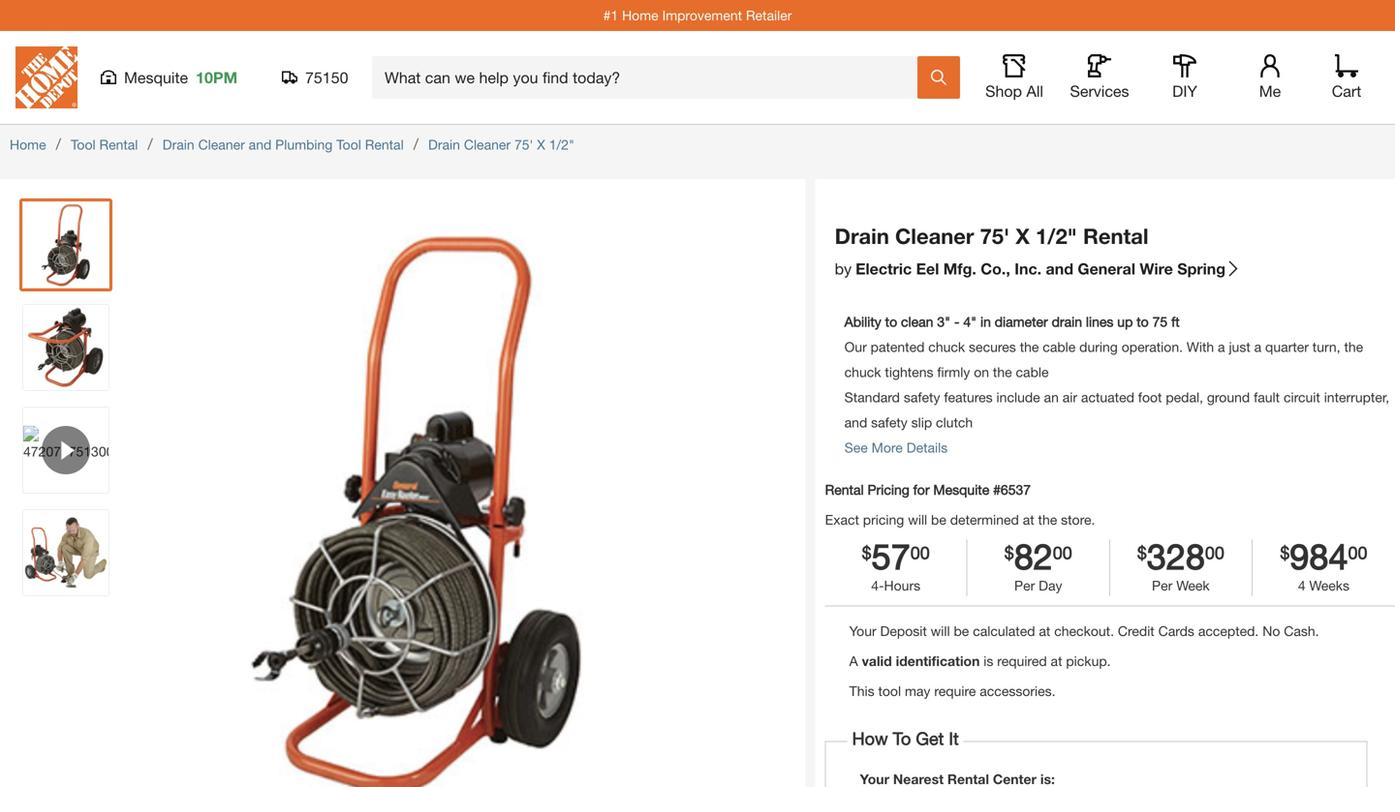 Task type: vqa. For each thing, say whether or not it's contained in the screenshot.
the Feedback Link image
no



Task type: describe. For each thing, give the bounding box(es) containing it.
me
[[1260, 82, 1281, 100]]

by
[[835, 260, 852, 278]]

electric
[[856, 260, 912, 278]]

secures
[[969, 339, 1016, 355]]

57 dollars and 00 cents element containing $
[[862, 540, 872, 573]]

x for drain cleaner 75' x 1/2" rental
[[1016, 223, 1030, 249]]

0 horizontal spatial chuck
[[845, 364, 881, 380]]

75' for drain cleaner 75' x 1/2"
[[515, 137, 533, 153]]

this
[[850, 684, 875, 700]]

cleaner for drain cleaner 75' x 1/2"
[[464, 137, 511, 153]]

per day
[[1015, 578, 1063, 594]]

checkout.
[[1055, 624, 1114, 640]]

328
[[1147, 536, 1205, 577]]

this tool may require accessories.
[[850, 684, 1056, 700]]

exact pricing will be determined at the store.
[[825, 512, 1095, 528]]

may
[[905, 684, 931, 700]]

$ for 328
[[1137, 543, 1147, 564]]

the down the diameter at the top of page
[[1020, 339, 1039, 355]]

rental up general
[[1083, 223, 1149, 249]]

75150 button
[[282, 68, 349, 87]]

your
[[850, 624, 877, 640]]

-
[[955, 314, 960, 330]]

1 horizontal spatial chuck
[[929, 339, 965, 355]]

cleaner for drain cleaner and plumbing tool rental
[[198, 137, 245, 153]]

1 a from the left
[[1218, 339, 1225, 355]]

rental pricing for mesquite # 6537
[[825, 482, 1031, 498]]

What can we help you find today? search field
[[385, 57, 917, 98]]

$ for 984
[[1281, 543, 1290, 564]]

the right turn,
[[1345, 339, 1364, 355]]

will for deposit
[[931, 624, 950, 640]]

75150
[[305, 68, 348, 87]]

get
[[916, 729, 944, 750]]

cart
[[1332, 82, 1362, 100]]

plumbing
[[275, 137, 333, 153]]

3"
[[937, 314, 951, 330]]

6537
[[1001, 482, 1031, 498]]

pickup.
[[1066, 654, 1111, 670]]

$ 57 00
[[862, 536, 930, 577]]

fault
[[1254, 390, 1280, 406]]

57 dollars and 00 cents element containing 00
[[911, 540, 930, 573]]

diy
[[1173, 82, 1198, 100]]

how to get it
[[848, 729, 964, 750]]

foot
[[1138, 390, 1162, 406]]

cards
[[1159, 624, 1195, 640]]

is
[[984, 654, 994, 670]]

shop
[[986, 82, 1022, 100]]

drain cleaner and plumbing tool rental link
[[163, 137, 404, 153]]

4
[[1298, 578, 1306, 594]]

pricing
[[863, 512, 904, 528]]

drain for drain cleaner and plumbing tool rental
[[163, 137, 194, 153]]

2 a from the left
[[1255, 339, 1262, 355]]

2 to from the left
[[1137, 314, 1149, 330]]

984 dollars and 00 cents element containing 00
[[1348, 540, 1368, 573]]

1 vertical spatial mesquite
[[934, 482, 990, 498]]

82 dollars and 00 cents element containing 00
[[1053, 540, 1073, 573]]

984 dollars and 00 cents element containing $
[[1281, 540, 1290, 573]]

drain cleaner 75 x 0 5in action general wire lg.2 image
[[23, 511, 109, 596]]

eel
[[916, 260, 939, 278]]

me button
[[1239, 54, 1301, 101]]

shop all button
[[984, 54, 1046, 101]]

see
[[845, 440, 868, 456]]

00 for 328
[[1205, 543, 1225, 564]]

improvement
[[662, 7, 742, 23]]

57
[[872, 536, 911, 577]]

tool rental link
[[71, 137, 138, 153]]

the right on
[[993, 364, 1012, 380]]

all
[[1027, 82, 1044, 100]]

for
[[913, 482, 930, 498]]

services button
[[1069, 54, 1131, 101]]

1 vertical spatial safety
[[871, 415, 908, 431]]

clutch
[[936, 415, 973, 431]]

day
[[1039, 578, 1063, 594]]

tool rental
[[71, 137, 138, 153]]

weeks
[[1310, 578, 1350, 594]]

x for drain cleaner 75' x 1/2"
[[537, 137, 545, 153]]

interrupter,
[[1324, 390, 1390, 406]]

1 horizontal spatial home
[[622, 7, 659, 23]]

1 vertical spatial cable
[[1016, 364, 1049, 380]]

inc.
[[1015, 260, 1042, 278]]

ability
[[845, 314, 882, 330]]

electric eel mfg. co., inc. and general wire spring
[[856, 260, 1226, 278]]

include
[[997, 390, 1040, 406]]

operation.
[[1122, 339, 1183, 355]]

1 tool from the left
[[71, 137, 96, 153]]

mfg.
[[944, 260, 977, 278]]

identification
[[896, 654, 980, 670]]

2 tool from the left
[[336, 137, 361, 153]]

4-hours
[[871, 578, 921, 594]]

a
[[850, 654, 858, 670]]

valid
[[862, 654, 892, 670]]

no
[[1263, 624, 1280, 640]]

tool
[[878, 684, 901, 700]]

per for 82
[[1015, 578, 1035, 594]]

82 dollars and 00 cents element containing $
[[1005, 540, 1014, 573]]

drain for drain cleaner 75' x 1/2" rental
[[835, 223, 889, 249]]



Task type: locate. For each thing, give the bounding box(es) containing it.
diy button
[[1154, 54, 1216, 101]]

how
[[852, 729, 888, 750]]

2 horizontal spatial cleaner
[[895, 223, 974, 249]]

57 dollars and 00 cents element
[[825, 536, 967, 577], [872, 536, 911, 577], [862, 540, 872, 573], [911, 540, 930, 573]]

shop all
[[986, 82, 1044, 100]]

00 for 82
[[1053, 543, 1073, 564]]

1 horizontal spatial be
[[954, 624, 969, 640]]

chuck
[[929, 339, 965, 355], [845, 364, 881, 380]]

per week
[[1152, 578, 1210, 594]]

0 vertical spatial will
[[908, 512, 928, 528]]

0 horizontal spatial and
[[249, 137, 272, 153]]

$ 984 00
[[1281, 536, 1368, 577]]

air
[[1063, 390, 1078, 406]]

safety
[[904, 390, 940, 406], [871, 415, 908, 431]]

1 horizontal spatial tool
[[336, 137, 361, 153]]

328 dollars and 00 cents element
[[1110, 536, 1252, 577], [1147, 536, 1205, 577], [1137, 540, 1147, 573], [1205, 540, 1225, 573]]

up
[[1118, 314, 1133, 330]]

4720787513001 image
[[23, 426, 109, 475]]

cleaner
[[198, 137, 245, 153], [464, 137, 511, 153], [895, 223, 974, 249]]

ft
[[1172, 314, 1180, 330]]

will up identification
[[931, 624, 950, 640]]

0 horizontal spatial to
[[885, 314, 897, 330]]

4-
[[871, 578, 884, 594]]

drain cleaner 75 x 0 5in general wire lg.0 image
[[23, 203, 109, 288]]

$ inside $ 328 00
[[1137, 543, 1147, 564]]

1 vertical spatial and
[[1046, 260, 1074, 278]]

turn,
[[1313, 339, 1341, 355]]

00 up 'weeks'
[[1348, 543, 1368, 564]]

mesquite left 10pm
[[124, 68, 188, 87]]

0 vertical spatial cable
[[1043, 339, 1076, 355]]

at up required
[[1039, 624, 1051, 640]]

deposit
[[880, 624, 927, 640]]

per left week at right bottom
[[1152, 578, 1173, 594]]

$ for 57
[[862, 543, 872, 564]]

cart link
[[1326, 54, 1368, 101]]

a left just
[[1218, 339, 1225, 355]]

1 vertical spatial will
[[931, 624, 950, 640]]

0 horizontal spatial will
[[908, 512, 928, 528]]

the left store.
[[1038, 512, 1057, 528]]

spring
[[1178, 260, 1226, 278]]

1/2"
[[549, 137, 575, 153], [1036, 223, 1077, 249]]

0 vertical spatial x
[[537, 137, 545, 153]]

1/2" for drain cleaner 75' x 1/2" rental
[[1036, 223, 1077, 249]]

home right #1
[[622, 7, 659, 23]]

2 vertical spatial and
[[845, 415, 868, 431]]

and left plumbing
[[249, 137, 272, 153]]

retailer
[[746, 7, 792, 23]]

0 horizontal spatial tool
[[71, 137, 96, 153]]

00 up day
[[1053, 543, 1073, 564]]

be up a valid identification is required at pickup.
[[954, 624, 969, 640]]

0 horizontal spatial home
[[10, 137, 46, 153]]

1 vertical spatial chuck
[[845, 364, 881, 380]]

0 horizontal spatial a
[[1218, 339, 1225, 355]]

984
[[1290, 536, 1348, 577]]

slip
[[912, 415, 932, 431]]

1 horizontal spatial mesquite
[[934, 482, 990, 498]]

00 inside $ 57 00
[[911, 543, 930, 564]]

to left 75
[[1137, 314, 1149, 330]]

general
[[1078, 260, 1136, 278]]

0 vertical spatial be
[[931, 512, 947, 528]]

tool right plumbing
[[336, 137, 361, 153]]

it
[[949, 729, 959, 750]]

be down the rental pricing for mesquite # 6537
[[931, 512, 947, 528]]

rental right home link
[[99, 137, 138, 153]]

lines
[[1086, 314, 1114, 330]]

drain
[[1052, 314, 1082, 330]]

0 vertical spatial at
[[1023, 512, 1035, 528]]

00 inside $ 328 00
[[1205, 543, 1225, 564]]

at left 'pickup.'
[[1051, 654, 1063, 670]]

0 horizontal spatial be
[[931, 512, 947, 528]]

at for required
[[1051, 654, 1063, 670]]

patented
[[871, 339, 925, 355]]

quarter
[[1266, 339, 1309, 355]]

with
[[1187, 339, 1214, 355]]

1 vertical spatial 1/2"
[[1036, 223, 1077, 249]]

hours
[[884, 578, 921, 594]]

1 horizontal spatial will
[[931, 624, 950, 640]]

75'
[[515, 137, 533, 153], [980, 223, 1010, 249]]

00 inside the $ 82 00
[[1053, 543, 1073, 564]]

safety up slip
[[904, 390, 940, 406]]

accepted.
[[1199, 624, 1259, 640]]

a valid identification is required at pickup.
[[850, 654, 1111, 670]]

chuck down "our"
[[845, 364, 881, 380]]

4"
[[964, 314, 977, 330]]

require
[[934, 684, 976, 700]]

1 vertical spatial be
[[954, 624, 969, 640]]

4 00 from the left
[[1348, 543, 1368, 564]]

10pm
[[196, 68, 237, 87]]

required
[[997, 654, 1047, 670]]

0 vertical spatial safety
[[904, 390, 940, 406]]

accessories.
[[980, 684, 1056, 700]]

75
[[1153, 314, 1168, 330]]

984 dollars and 00 cents element
[[1253, 536, 1395, 577], [1290, 536, 1348, 577], [1281, 540, 1290, 573], [1348, 540, 1368, 573]]

0 horizontal spatial 1/2"
[[549, 137, 575, 153]]

mesquite 10pm
[[124, 68, 237, 87]]

at for determined
[[1023, 512, 1035, 528]]

2 per from the left
[[1152, 578, 1173, 594]]

1 horizontal spatial per
[[1152, 578, 1173, 594]]

328 dollars and 00 cents element containing $
[[1137, 540, 1147, 573]]

2 00 from the left
[[1053, 543, 1073, 564]]

1 horizontal spatial 1/2"
[[1036, 223, 1077, 249]]

2 horizontal spatial and
[[1046, 260, 1074, 278]]

00 up "hours"
[[911, 543, 930, 564]]

00 inside the $ 984 00
[[1348, 543, 1368, 564]]

0 vertical spatial 1/2"
[[549, 137, 575, 153]]

mesquite up the exact pricing will be determined at the store.
[[934, 482, 990, 498]]

per for 328
[[1152, 578, 1173, 594]]

will
[[908, 512, 928, 528], [931, 624, 950, 640]]

tool right home link
[[71, 137, 96, 153]]

4 weeks
[[1298, 578, 1350, 594]]

details
[[907, 440, 948, 456]]

exact
[[825, 512, 859, 528]]

0 vertical spatial and
[[249, 137, 272, 153]]

home link
[[10, 137, 46, 153]]

00 up week at right bottom
[[1205, 543, 1225, 564]]

cleaner for drain cleaner 75' x 1/2" rental
[[895, 223, 974, 249]]

cable down drain
[[1043, 339, 1076, 355]]

0 vertical spatial 75'
[[515, 137, 533, 153]]

will for pricing
[[908, 512, 928, 528]]

at down 6537
[[1023, 512, 1035, 528]]

during
[[1080, 339, 1118, 355]]

and up 'see'
[[845, 415, 868, 431]]

be
[[931, 512, 947, 528], [954, 624, 969, 640]]

rental right plumbing
[[365, 137, 404, 153]]

ground
[[1207, 390, 1250, 406]]

features
[[944, 390, 993, 406]]

wire
[[1140, 260, 1173, 278]]

1 horizontal spatial x
[[1016, 223, 1030, 249]]

1 horizontal spatial drain
[[428, 137, 460, 153]]

#
[[993, 482, 1001, 498]]

1 $ from the left
[[862, 543, 872, 564]]

1 vertical spatial at
[[1039, 624, 1051, 640]]

3 00 from the left
[[1205, 543, 1225, 564]]

1 horizontal spatial to
[[1137, 314, 1149, 330]]

firmly
[[937, 364, 970, 380]]

drain cleaner and plumbing tool rental
[[163, 137, 404, 153]]

1 horizontal spatial 75'
[[980, 223, 1010, 249]]

circuit
[[1284, 390, 1321, 406]]

1 vertical spatial x
[[1016, 223, 1030, 249]]

1 00 from the left
[[911, 543, 930, 564]]

determined
[[950, 512, 1019, 528]]

the home depot logo image
[[16, 47, 78, 109]]

and inside ability to clean 3" - 4" in diameter drain lines up to 75 ft our patented chuck secures the cable during operation. with a just a quarter turn, the chuck tightens firmly on the cable standard safety features include an air actuated foot pedal, ground fault circuit interrupter, and safety slip clutch see more details
[[845, 415, 868, 431]]

0 horizontal spatial mesquite
[[124, 68, 188, 87]]

1 vertical spatial 75'
[[980, 223, 1010, 249]]

standard
[[845, 390, 900, 406]]

more
[[872, 440, 903, 456]]

rental up the exact
[[825, 482, 864, 498]]

and right inc.
[[1046, 260, 1074, 278]]

x
[[537, 137, 545, 153], [1016, 223, 1030, 249]]

328 dollars and 00 cents element containing 00
[[1205, 540, 1225, 573]]

0 vertical spatial mesquite
[[124, 68, 188, 87]]

$ inside the $ 82 00
[[1005, 543, 1014, 564]]

2 vertical spatial at
[[1051, 654, 1063, 670]]

0 horizontal spatial 75'
[[515, 137, 533, 153]]

82 dollars and 00 cents element
[[968, 536, 1109, 577], [1014, 536, 1053, 577], [1005, 540, 1014, 573], [1053, 540, 1073, 573]]

2 $ from the left
[[1005, 543, 1014, 564]]

$ inside $ 57 00
[[862, 543, 872, 564]]

on
[[974, 364, 989, 380]]

1/2" for drain cleaner 75' x 1/2"
[[549, 137, 575, 153]]

co.,
[[981, 260, 1011, 278]]

2 horizontal spatial drain
[[835, 223, 889, 249]]

3 $ from the left
[[1137, 543, 1147, 564]]

an
[[1044, 390, 1059, 406]]

00 for 984
[[1348, 543, 1368, 564]]

00 for 57
[[911, 543, 930, 564]]

#1 home improvement retailer
[[603, 7, 792, 23]]

0 vertical spatial chuck
[[929, 339, 965, 355]]

drain cleaner 75 x 0 5in folded general wire lg.1 image
[[23, 305, 109, 391]]

tightens
[[885, 364, 934, 380]]

in
[[981, 314, 991, 330]]

per
[[1015, 578, 1035, 594], [1152, 578, 1173, 594]]

1 horizontal spatial a
[[1255, 339, 1262, 355]]

at for calculated
[[1039, 624, 1051, 640]]

our
[[845, 339, 867, 355]]

be for calculated
[[954, 624, 969, 640]]

to up patented
[[885, 314, 897, 330]]

1 horizontal spatial cleaner
[[464, 137, 511, 153]]

a right just
[[1255, 339, 1262, 355]]

$ inside the $ 984 00
[[1281, 543, 1290, 564]]

1 vertical spatial home
[[10, 137, 46, 153]]

will down the for
[[908, 512, 928, 528]]

0 horizontal spatial drain
[[163, 137, 194, 153]]

actuated
[[1081, 390, 1135, 406]]

cable
[[1043, 339, 1076, 355], [1016, 364, 1049, 380]]

0 horizontal spatial cleaner
[[198, 137, 245, 153]]

drain cleaner 75' x 1/2"
[[428, 137, 575, 153]]

safety up more
[[871, 415, 908, 431]]

cash.
[[1284, 624, 1319, 640]]

pedal,
[[1166, 390, 1204, 406]]

0 horizontal spatial per
[[1015, 578, 1035, 594]]

just
[[1229, 339, 1251, 355]]

home down the home depot logo
[[10, 137, 46, 153]]

drain
[[163, 137, 194, 153], [428, 137, 460, 153], [835, 223, 889, 249]]

and
[[249, 137, 272, 153], [1046, 260, 1074, 278], [845, 415, 868, 431]]

1 per from the left
[[1015, 578, 1035, 594]]

1 to from the left
[[885, 314, 897, 330]]

$ for 82
[[1005, 543, 1014, 564]]

store.
[[1061, 512, 1095, 528]]

0 horizontal spatial x
[[537, 137, 545, 153]]

1 horizontal spatial and
[[845, 415, 868, 431]]

services
[[1070, 82, 1129, 100]]

$ 328 00
[[1137, 536, 1225, 577]]

4 $ from the left
[[1281, 543, 1290, 564]]

82
[[1014, 536, 1053, 577]]

chuck down 3"
[[929, 339, 965, 355]]

per left day
[[1015, 578, 1035, 594]]

pricing
[[868, 482, 910, 498]]

drain for drain cleaner 75' x 1/2"
[[428, 137, 460, 153]]

be for determined
[[931, 512, 947, 528]]

0 vertical spatial home
[[622, 7, 659, 23]]

75' for drain cleaner 75' x 1/2" rental
[[980, 223, 1010, 249]]

cable up include
[[1016, 364, 1049, 380]]



